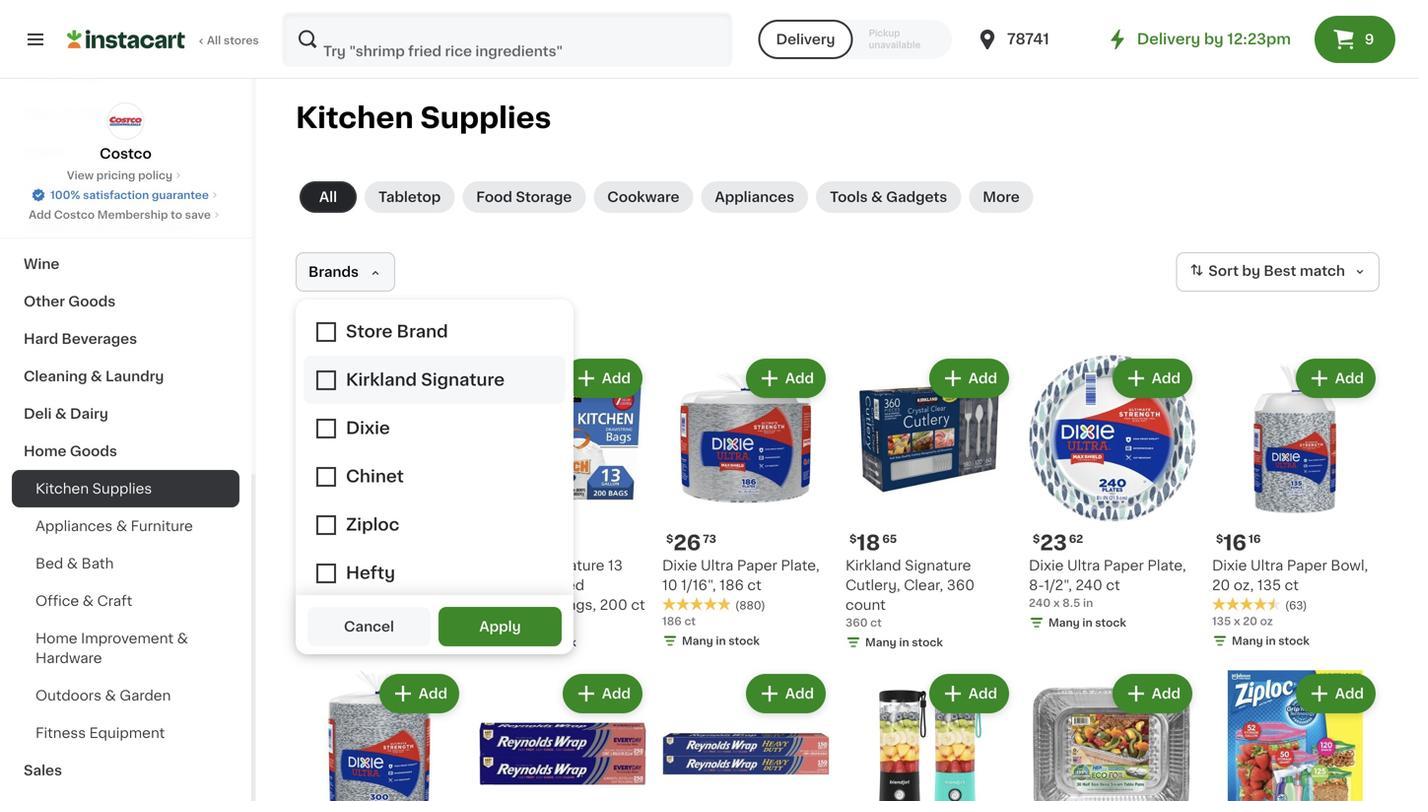 Task type: locate. For each thing, give the bounding box(es) containing it.
2 dixie from the left
[[1029, 559, 1064, 573]]

ultra up 'oz,'
[[1251, 559, 1283, 573]]

20 inside dixie ultra paper bowl, 20 oz, 135 ct
[[1212, 578, 1230, 592]]

1 horizontal spatial 135
[[1257, 578, 1281, 592]]

1 horizontal spatial delivery
[[1137, 32, 1200, 46]]

in right 8.5
[[1083, 598, 1093, 609]]

kirkland inside kirkland signature 13 gallan scented drawstring bags, 200 ct 200 x 13 gal
[[479, 559, 535, 573]]

signature for 21
[[355, 559, 421, 573]]

stock down dixie ultra paper plate, 8-1/2", 240 ct 240 x 8.5 in
[[1095, 617, 1126, 628]]

goods for home goods
[[70, 444, 117, 458]]

paper inside dixie ultra paper plate, 10 1/16", 186 ct
[[737, 559, 777, 573]]

by inside delivery by 12:23pm link
[[1204, 32, 1224, 46]]

23
[[1040, 533, 1067, 553]]

health & personal care link
[[12, 208, 239, 245]]

delivery inside "button"
[[776, 33, 835, 46]]

0 horizontal spatial ultra
[[701, 559, 733, 573]]

kirkland up cutlery, at the bottom right
[[846, 559, 901, 573]]

wine
[[24, 257, 59, 271]]

186 inside dixie ultra paper plate, 10 1/16", 186 ct
[[720, 578, 744, 592]]

best inside field
[[1264, 264, 1296, 278]]

Best match Sort by field
[[1176, 252, 1380, 292]]

liquor
[[24, 145, 69, 159]]

186 up (880)
[[720, 578, 744, 592]]

& for garden
[[105, 689, 116, 703]]

bed & bath
[[35, 557, 114, 571]]

signature up "clear,"
[[905, 559, 971, 573]]

2 signature from the left
[[538, 559, 605, 573]]

view pricing policy link
[[67, 168, 184, 183]]

all inside "link"
[[207, 35, 221, 46]]

4 $ from the left
[[1216, 534, 1223, 544]]

135 inside dixie ultra paper bowl, 20 oz, 135 ct
[[1257, 578, 1281, 592]]

service type group
[[758, 20, 952, 59]]

240 up 8.5
[[1076, 578, 1102, 592]]

1 vertical spatial kitchen supplies
[[35, 482, 152, 496]]

0 vertical spatial 135
[[1257, 578, 1281, 592]]

home inside home improvement & hardware
[[35, 632, 77, 645]]

& for craft
[[83, 594, 94, 608]]

135 left oz
[[1212, 616, 1231, 627]]

0 horizontal spatial 16
[[1223, 533, 1247, 553]]

1 horizontal spatial 186
[[720, 578, 744, 592]]

appliances up bed & bath
[[35, 519, 113, 533]]

1 vertical spatial appliances
[[35, 519, 113, 533]]

other
[[24, 295, 65, 308]]

1 horizontal spatial 240
[[1076, 578, 1102, 592]]

signature left flex-
[[355, 559, 421, 573]]

delivery button
[[758, 20, 853, 59]]

1 $ from the left
[[666, 534, 673, 544]]

kirkland up tech
[[296, 559, 351, 573]]

product group containing 16
[[1212, 355, 1380, 653]]

0 horizontal spatial 360
[[846, 617, 868, 628]]

oz
[[1260, 616, 1273, 627]]

$ for 23
[[1033, 534, 1040, 544]]

beer & cider
[[24, 107, 114, 121]]

0 vertical spatial appliances
[[715, 190, 794, 204]]

delivery for delivery by 12:23pm
[[1137, 32, 1200, 46]]

1 vertical spatial 20
[[1243, 616, 1257, 627]]

plate, inside dixie ultra paper plate, 8-1/2", 240 ct 240 x 8.5 in
[[1147, 559, 1186, 573]]

dixie
[[662, 559, 697, 573], [1029, 559, 1064, 573], [1212, 559, 1247, 573]]

best left match
[[1264, 264, 1296, 278]]

many down count
[[865, 637, 896, 648]]

other goods
[[24, 295, 116, 308]]

office & craft
[[35, 594, 132, 608]]

stock down (63)
[[1278, 636, 1310, 646]]

home down deli
[[24, 444, 67, 458]]

kitchen up all link
[[296, 104, 414, 132]]

kirkland up gallan
[[479, 559, 535, 573]]

1 horizontal spatial bags,
[[558, 598, 596, 612]]

ct for 240
[[1106, 578, 1120, 592]]

to
[[171, 209, 182, 220]]

0 horizontal spatial by
[[1204, 32, 1224, 46]]

many down 186 ct
[[682, 636, 713, 646]]

2 horizontal spatial kirkland
[[846, 559, 901, 573]]

135 right 'oz,'
[[1257, 578, 1281, 592]]

0 vertical spatial goods
[[69, 182, 116, 196]]

home goods link
[[12, 433, 239, 470]]

3 signature from the left
[[905, 559, 971, 573]]

all for all
[[319, 190, 337, 204]]

add costco membership to save
[[29, 209, 211, 220]]

appliances for appliances
[[715, 190, 794, 204]]

food storage
[[476, 190, 572, 204]]

0 vertical spatial 186
[[720, 578, 744, 592]]

2 kirkland from the left
[[479, 559, 535, 573]]

ultra
[[701, 559, 733, 573], [1067, 559, 1100, 573], [1251, 559, 1283, 573]]

many in stock
[[1049, 617, 1126, 628], [682, 636, 760, 646], [1232, 636, 1310, 646], [315, 637, 393, 648], [499, 637, 576, 648], [865, 637, 943, 648]]

$ left '62'
[[1033, 534, 1040, 544]]

& up bed & bath link
[[116, 519, 127, 533]]

1 horizontal spatial appliances
[[715, 190, 794, 204]]

many for kirkland signature cutlery, clear, 360 count
[[865, 637, 896, 648]]

stock down kirkland signature cutlery, clear, 360 count 360 ct at bottom
[[912, 637, 943, 648]]

ct inside kirkland signature cutlery, clear, 360 count 360 ct
[[870, 617, 882, 628]]

$ left 73
[[666, 534, 673, 544]]

18
[[857, 533, 880, 553]]

hard
[[24, 332, 58, 346]]

1 vertical spatial bags,
[[558, 598, 596, 612]]

many for dixie ultra paper plate, 8-1/2", 240 ct
[[1049, 617, 1080, 628]]

186 ct
[[662, 616, 696, 627]]

& left craft
[[83, 594, 94, 608]]

supplies down home goods link
[[92, 482, 152, 496]]

kirkland inside 'kirkland signature flex- tech kitchen bags, 200 x 13 gal 200 x 13 gal'
[[296, 559, 351, 573]]

0 horizontal spatial supplies
[[92, 482, 152, 496]]

goods up beverages
[[68, 295, 116, 308]]

0 vertical spatial kitchen
[[296, 104, 414, 132]]

1 ultra from the left
[[701, 559, 733, 573]]

kitchen down home goods
[[35, 482, 89, 496]]

many in stock down (880)
[[682, 636, 760, 646]]

$ up dixie ultra paper bowl, 20 oz, 135 ct
[[1216, 534, 1223, 544]]

brands
[[308, 265, 359, 279]]

fitness equipment
[[35, 726, 165, 740]]

many in stock down kirkland signature cutlery, clear, 360 count 360 ct at bottom
[[865, 637, 943, 648]]

ultra up the 1/16",
[[701, 559, 733, 573]]

1 kirkland from the left
[[296, 559, 351, 573]]

1 vertical spatial 135
[[1212, 616, 1231, 627]]

many down apply
[[499, 637, 530, 648]]

0 vertical spatial all
[[207, 35, 221, 46]]

& right health
[[74, 220, 86, 234]]

gadgets
[[886, 190, 947, 204]]

20 left oz
[[1243, 616, 1257, 627]]

save
[[185, 209, 211, 220]]

appliances left tools
[[715, 190, 794, 204]]

supplies
[[420, 104, 551, 132], [92, 482, 152, 496]]

1 horizontal spatial ultra
[[1067, 559, 1100, 573]]

stock down cancel
[[362, 637, 393, 648]]

stock down kirkland signature 13 gallan scented drawstring bags, 200 ct 200 x 13 gal
[[545, 637, 576, 648]]

0 horizontal spatial best
[[302, 512, 323, 521]]

paper for dixie ultra paper plate, 8-1/2", 240 ct 240 x 8.5 in
[[1104, 559, 1144, 573]]

in inside dixie ultra paper plate, 8-1/2", 240 ct 240 x 8.5 in
[[1083, 598, 1093, 609]]

x left 8.5
[[1053, 598, 1060, 609]]

goods down view
[[69, 182, 116, 196]]

0 horizontal spatial all
[[207, 35, 221, 46]]

360 down count
[[846, 617, 868, 628]]

kirkland inside kirkland signature cutlery, clear, 360 count 360 ct
[[846, 559, 901, 573]]

bags, inside 'kirkland signature flex- tech kitchen bags, 200 x 13 gal 200 x 13 gal'
[[389, 578, 428, 592]]

many in stock down apply
[[499, 637, 576, 648]]

& down beverages
[[91, 370, 102, 383]]

costco
[[100, 147, 152, 161], [54, 209, 95, 220]]

0 horizontal spatial 20
[[1212, 578, 1230, 592]]

8.5
[[1062, 598, 1080, 609]]

1 vertical spatial home
[[35, 632, 77, 645]]

2 $ from the left
[[849, 534, 857, 544]]

1 vertical spatial kitchen
[[35, 482, 89, 496]]

★★★★★
[[662, 597, 731, 611], [662, 597, 731, 611], [1212, 597, 1281, 611], [1212, 597, 1281, 611]]

1 vertical spatial all
[[319, 190, 337, 204]]

ct
[[747, 578, 762, 592], [1106, 578, 1120, 592], [1285, 578, 1299, 592], [631, 598, 645, 612], [684, 616, 696, 627], [870, 617, 882, 628]]

kitchen inside 'kirkland signature flex- tech kitchen bags, 200 x 13 gal 200 x 13 gal'
[[332, 578, 386, 592]]

1 dixie from the left
[[662, 559, 697, 573]]

0 horizontal spatial 186
[[662, 616, 682, 627]]

by inside best match sort by field
[[1242, 264, 1260, 278]]

9
[[1365, 33, 1374, 46]]

many in stock down 8.5
[[1049, 617, 1126, 628]]

$ left 65
[[849, 534, 857, 544]]

ultra down '62'
[[1067, 559, 1100, 573]]

signature inside 'kirkland signature flex- tech kitchen bags, 200 x 13 gal 200 x 13 gal'
[[355, 559, 421, 573]]

0 vertical spatial by
[[1204, 32, 1224, 46]]

in down oz
[[1266, 636, 1276, 646]]

dixie up 10
[[662, 559, 697, 573]]

home for home improvement & hardware
[[35, 632, 77, 645]]

more link
[[969, 181, 1033, 213]]

paper inside dixie ultra paper plate, 8-1/2", 240 ct 240 x 8.5 in
[[1104, 559, 1144, 573]]

360 right "clear,"
[[947, 578, 975, 592]]

2 horizontal spatial signature
[[905, 559, 971, 573]]

beer
[[24, 107, 57, 121]]

product group
[[296, 355, 463, 654], [479, 355, 646, 654], [662, 355, 830, 653], [846, 355, 1013, 654], [1029, 355, 1196, 635], [1212, 355, 1380, 653], [296, 670, 463, 801], [479, 670, 646, 801], [662, 670, 830, 801], [846, 670, 1013, 801], [1029, 670, 1196, 801], [1212, 670, 1380, 801]]

1 signature from the left
[[355, 559, 421, 573]]

$ 16 16
[[1216, 533, 1261, 553]]

supplies up food
[[420, 104, 551, 132]]

3 kirkland from the left
[[846, 559, 901, 573]]

1 horizontal spatial best
[[1264, 264, 1296, 278]]

dairy
[[70, 407, 108, 421]]

1 plate, from the left
[[781, 559, 820, 573]]

signature inside kirkland signature cutlery, clear, 360 count 360 ct
[[905, 559, 971, 573]]

all link
[[300, 181, 357, 213]]

21 14
[[307, 533, 344, 553]]

0 horizontal spatial bags,
[[389, 578, 428, 592]]

kitchen supplies up 'appliances & furniture'
[[35, 482, 152, 496]]

costco down 100%
[[54, 209, 95, 220]]

stock for dixie ultra paper plate, 8-1/2", 240 ct
[[1095, 617, 1126, 628]]

0 horizontal spatial costco
[[54, 209, 95, 220]]

0 horizontal spatial plate,
[[781, 559, 820, 573]]

signature down $21.14 element
[[538, 559, 605, 573]]

1 horizontal spatial kirkland
[[479, 559, 535, 573]]

personal
[[89, 220, 151, 234]]

x
[[1053, 598, 1060, 609], [1234, 616, 1240, 627], [320, 617, 327, 628], [504, 617, 510, 628]]

13
[[608, 559, 623, 573], [309, 598, 324, 612], [330, 617, 341, 628], [513, 617, 525, 628]]

0 horizontal spatial signature
[[355, 559, 421, 573]]

1 vertical spatial by
[[1242, 264, 1260, 278]]

2 vertical spatial kitchen
[[332, 578, 386, 592]]

bags, down flex-
[[389, 578, 428, 592]]

best for best seller
[[302, 512, 323, 521]]

0 horizontal spatial kirkland
[[296, 559, 351, 573]]

storage
[[516, 190, 572, 204]]

many in stock down cancel
[[315, 637, 393, 648]]

186
[[720, 578, 744, 592], [662, 616, 682, 627]]

1 vertical spatial goods
[[68, 295, 116, 308]]

& right bed
[[67, 557, 78, 571]]

200 down flex-
[[431, 578, 459, 592]]

$ inside the $ 16 16
[[1216, 534, 1223, 544]]

appliances for appliances & furniture
[[35, 519, 113, 533]]

bags, down the scented
[[558, 598, 596, 612]]

$ 26 73
[[666, 533, 716, 553]]

0 vertical spatial home
[[24, 444, 67, 458]]

dixie inside dixie ultra paper plate, 10 1/16", 186 ct
[[662, 559, 697, 573]]

1 horizontal spatial 360
[[947, 578, 975, 592]]

2 horizontal spatial dixie
[[1212, 559, 1247, 573]]

1 vertical spatial 186
[[662, 616, 682, 627]]

kitchen
[[296, 104, 414, 132], [35, 482, 89, 496], [332, 578, 386, 592]]

dixie for 16
[[1212, 559, 1247, 573]]

paper inside dixie ultra paper bowl, 20 oz, 135 ct
[[1287, 559, 1327, 573]]

x down tech
[[320, 617, 327, 628]]

&
[[60, 107, 72, 121], [871, 190, 883, 204], [74, 220, 86, 234], [91, 370, 102, 383], [55, 407, 67, 421], [116, 519, 127, 533], [67, 557, 78, 571], [83, 594, 94, 608], [177, 632, 188, 645], [105, 689, 116, 703]]

$ for 16
[[1216, 534, 1223, 544]]

dixie up 'oz,'
[[1212, 559, 1247, 573]]

3 ultra from the left
[[1251, 559, 1283, 573]]

& left garden
[[105, 689, 116, 703]]

wine link
[[12, 245, 239, 283]]

ct inside dixie ultra paper bowl, 20 oz, 135 ct
[[1285, 578, 1299, 592]]

ultra inside dixie ultra paper bowl, 20 oz, 135 ct
[[1251, 559, 1283, 573]]

home
[[24, 444, 67, 458], [35, 632, 77, 645]]

delivery by 12:23pm
[[1137, 32, 1291, 46]]

2 vertical spatial goods
[[70, 444, 117, 458]]

26
[[673, 533, 701, 553]]

$ inside $ 26 73
[[666, 534, 673, 544]]

& right improvement
[[177, 632, 188, 645]]

food storage link
[[462, 181, 586, 213]]

add inside add costco membership to save link
[[29, 209, 51, 220]]

dixie inside dixie ultra paper bowl, 20 oz, 135 ct
[[1212, 559, 1247, 573]]

kirkland for 21
[[296, 559, 351, 573]]

1/16",
[[681, 578, 716, 592]]

view pricing policy
[[67, 170, 173, 181]]

1 horizontal spatial signature
[[538, 559, 605, 573]]

appliances
[[715, 190, 794, 204], [35, 519, 113, 533]]

dixie ultra paper plate, 8-1/2", 240 ct 240 x 8.5 in
[[1029, 559, 1186, 609]]

satisfaction
[[83, 190, 149, 201]]

bags, inside kirkland signature 13 gallan scented drawstring bags, 200 ct 200 x 13 gal
[[558, 598, 596, 612]]

by right the sort on the top right of the page
[[1242, 264, 1260, 278]]

0 vertical spatial 240
[[1076, 578, 1102, 592]]

0 vertical spatial costco
[[100, 147, 152, 161]]

& for furniture
[[116, 519, 127, 533]]

& for personal
[[74, 220, 86, 234]]

home for home goods
[[24, 444, 67, 458]]

186 down 10
[[662, 616, 682, 627]]

0 vertical spatial kitchen supplies
[[296, 104, 551, 132]]

0 horizontal spatial dixie
[[662, 559, 697, 573]]

100% satisfaction guarantee button
[[31, 183, 221, 203]]

kirkland for $
[[846, 559, 901, 573]]

1 vertical spatial best
[[302, 512, 323, 521]]

many down 8.5
[[1049, 617, 1080, 628]]

tools
[[830, 190, 868, 204]]

20 left 'oz,'
[[1212, 578, 1230, 592]]

None search field
[[282, 12, 733, 67]]

home up hardware
[[35, 632, 77, 645]]

count
[[846, 598, 886, 612]]

$21.14 element
[[479, 530, 646, 556]]

3 $ from the left
[[1033, 534, 1040, 544]]

costco up view pricing policy link
[[100, 147, 152, 161]]

all for all stores
[[207, 35, 221, 46]]

& right tools
[[871, 190, 883, 204]]

9 button
[[1315, 16, 1395, 63]]

many down cancel
[[315, 637, 347, 648]]

best left seller
[[302, 512, 323, 521]]

1 horizontal spatial 16
[[1249, 534, 1261, 544]]

all left stores
[[207, 35, 221, 46]]

65
[[882, 534, 897, 544]]

ct inside kirkland signature 13 gallan scented drawstring bags, 200 ct 200 x 13 gal
[[631, 598, 645, 612]]

costco link
[[100, 102, 152, 164]]

3 dixie from the left
[[1212, 559, 1247, 573]]

& right deli
[[55, 407, 67, 421]]

0 horizontal spatial kitchen supplies
[[35, 482, 152, 496]]

$ inside $ 23 62
[[1033, 534, 1040, 544]]

2 ultra from the left
[[1067, 559, 1100, 573]]

0 vertical spatial best
[[1264, 264, 1296, 278]]

home goods
[[24, 444, 117, 458]]

13 down drawstring
[[513, 617, 525, 628]]

in down kirkland signature cutlery, clear, 360 count 360 ct at bottom
[[899, 637, 909, 648]]

0 horizontal spatial appliances
[[35, 519, 113, 533]]

0 vertical spatial 20
[[1212, 578, 1230, 592]]

1 horizontal spatial by
[[1242, 264, 1260, 278]]

goods down dairy
[[70, 444, 117, 458]]

2 horizontal spatial ultra
[[1251, 559, 1283, 573]]

& right beer
[[60, 107, 72, 121]]

1 horizontal spatial plate,
[[1147, 559, 1186, 573]]

2 plate, from the left
[[1147, 559, 1186, 573]]

many in stock for dixie ultra paper plate, 8-1/2", 240 ct
[[1049, 617, 1126, 628]]

$ inside $ 18 65
[[849, 534, 857, 544]]

gal
[[327, 598, 348, 612], [344, 617, 361, 628], [527, 617, 544, 628]]

240 down 8-
[[1029, 598, 1051, 609]]

$ 18 65
[[849, 533, 897, 553]]

stock for kirkland signature flex- tech kitchen bags, 200 x 13 gal
[[362, 637, 393, 648]]

tools & gadgets link
[[816, 181, 961, 213]]

21
[[307, 533, 330, 553]]

& for gadgets
[[871, 190, 883, 204]]

all up brands
[[319, 190, 337, 204]]

ct inside dixie ultra paper plate, 10 1/16", 186 ct
[[747, 578, 762, 592]]

1 horizontal spatial supplies
[[420, 104, 551, 132]]

stock for kirkland signature 13 gallan scented drawstring bags, 200 ct
[[545, 637, 576, 648]]

1 horizontal spatial dixie
[[1029, 559, 1064, 573]]

dixie up 8-
[[1029, 559, 1064, 573]]

0 horizontal spatial delivery
[[776, 33, 835, 46]]

kitchen up cancel
[[332, 578, 386, 592]]

ultra inside dixie ultra paper plate, 10 1/16", 186 ct
[[701, 559, 733, 573]]

bed
[[35, 557, 63, 571]]

& inside home improvement & hardware
[[177, 632, 188, 645]]

by left 12:23pm
[[1204, 32, 1224, 46]]

135 x 20 oz
[[1212, 616, 1273, 627]]

1 vertical spatial 240
[[1029, 598, 1051, 609]]

0 vertical spatial bags,
[[389, 578, 428, 592]]

plate, inside dixie ultra paper plate, 10 1/16", 186 ct
[[781, 559, 820, 573]]

many
[[1049, 617, 1080, 628], [682, 636, 713, 646], [1232, 636, 1263, 646], [315, 637, 347, 648], [499, 637, 530, 648], [865, 637, 896, 648]]

x down drawstring
[[504, 617, 510, 628]]

kitchen supplies up tabletop link
[[296, 104, 551, 132]]

1 horizontal spatial all
[[319, 190, 337, 204]]

product group containing 26
[[662, 355, 830, 653]]

costco logo image
[[107, 102, 144, 140]]

ct inside dixie ultra paper plate, 8-1/2", 240 ct 240 x 8.5 in
[[1106, 578, 1120, 592]]

240
[[1076, 578, 1102, 592], [1029, 598, 1051, 609]]



Task type: vqa. For each thing, say whether or not it's contained in the screenshot.
save
yes



Task type: describe. For each thing, give the bounding box(es) containing it.
200 down $21.14 element
[[600, 598, 628, 612]]

x left oz
[[1234, 616, 1240, 627]]

gallan
[[479, 578, 523, 592]]

drawstring
[[479, 598, 554, 612]]

& for cider
[[60, 107, 72, 121]]

& for dairy
[[55, 407, 67, 421]]

signature for $
[[905, 559, 971, 573]]

62
[[1069, 534, 1083, 544]]

cleaning & laundry link
[[12, 358, 239, 395]]

x inside kirkland signature 13 gallan scented drawstring bags, 200 ct 200 x 13 gal
[[504, 617, 510, 628]]

100%
[[50, 190, 80, 201]]

by for delivery
[[1204, 32, 1224, 46]]

paper inside paper goods link
[[24, 182, 65, 196]]

appliances & furniture
[[35, 519, 193, 533]]

improvement
[[81, 632, 174, 645]]

beverages
[[62, 332, 137, 346]]

13 left cancel
[[330, 617, 341, 628]]

Search field
[[284, 14, 731, 65]]

8-
[[1029, 578, 1044, 592]]

78741 button
[[976, 12, 1094, 67]]

best for best match
[[1264, 264, 1296, 278]]

instacart logo image
[[67, 28, 185, 51]]

1/2",
[[1044, 578, 1072, 592]]

in down the 1/16",
[[716, 636, 726, 646]]

health
[[24, 220, 71, 234]]

office
[[35, 594, 79, 608]]

ultra for 26
[[701, 559, 733, 573]]

more
[[983, 190, 1020, 204]]

care
[[155, 220, 189, 234]]

ct for 360
[[870, 617, 882, 628]]

product group containing 18
[[846, 355, 1013, 654]]

best seller
[[302, 512, 351, 521]]

cleaning
[[24, 370, 87, 383]]

bowl,
[[1331, 559, 1368, 573]]

paper for dixie ultra paper plate, 10 1/16", 186 ct
[[737, 559, 777, 573]]

hard beverages
[[24, 332, 137, 346]]

electronics
[[24, 70, 104, 84]]

outdoors & garden link
[[12, 677, 239, 714]]

fitness
[[35, 726, 86, 740]]

home improvement & hardware link
[[12, 620, 239, 677]]

brands button
[[296, 252, 395, 292]]

$ for 26
[[666, 534, 673, 544]]

cookware
[[607, 190, 679, 204]]

policy
[[138, 170, 173, 181]]

beer & cider link
[[12, 96, 239, 133]]

cleaning & laundry
[[24, 370, 164, 383]]

food
[[476, 190, 512, 204]]

10
[[662, 578, 678, 592]]

apply button
[[439, 607, 562, 646]]

0 horizontal spatial 135
[[1212, 616, 1231, 627]]

oz,
[[1234, 578, 1254, 592]]

furniture
[[131, 519, 193, 533]]

16 inside the $ 16 16
[[1249, 534, 1261, 544]]

all stores
[[207, 35, 259, 46]]

cider
[[75, 107, 114, 121]]

13 right x
[[309, 598, 324, 612]]

cutlery,
[[846, 578, 900, 592]]

by for sort
[[1242, 264, 1260, 278]]

1 horizontal spatial 20
[[1243, 616, 1257, 627]]

in down cancel
[[349, 637, 359, 648]]

stores
[[224, 35, 259, 46]]

membership
[[97, 209, 168, 220]]

liquor link
[[12, 133, 239, 170]]

many in stock down oz
[[1232, 636, 1310, 646]]

clear,
[[904, 578, 943, 592]]

goods for other goods
[[68, 295, 116, 308]]

goods for paper goods
[[69, 182, 116, 196]]

$ for 18
[[849, 534, 857, 544]]

appliances link
[[701, 181, 808, 213]]

dixie for 26
[[662, 559, 697, 573]]

best match
[[1264, 264, 1345, 278]]

kitchen supplies link
[[12, 470, 239, 507]]

13 down $21.14 element
[[608, 559, 623, 573]]

signature inside kirkland signature 13 gallan scented drawstring bags, 200 ct 200 x 13 gal
[[538, 559, 605, 573]]

1 vertical spatial costco
[[54, 209, 95, 220]]

add costco membership to save link
[[29, 207, 223, 223]]

0 horizontal spatial 240
[[1029, 598, 1051, 609]]

match
[[1300, 264, 1345, 278]]

plate, for dixie ultra paper plate, 8-1/2", 240 ct 240 x 8.5 in
[[1147, 559, 1186, 573]]

78741
[[1007, 32, 1049, 46]]

view
[[67, 170, 94, 181]]

& for laundry
[[91, 370, 102, 383]]

ultra for 16
[[1251, 559, 1283, 573]]

1 vertical spatial 360
[[846, 617, 868, 628]]

x inside dixie ultra paper plate, 8-1/2", 240 ct 240 x 8.5 in
[[1053, 598, 1060, 609]]

tabletop link
[[365, 181, 455, 213]]

200 down drawstring
[[479, 617, 501, 628]]

1 horizontal spatial costco
[[100, 147, 152, 161]]

sort by
[[1208, 264, 1260, 278]]

cancel
[[344, 620, 394, 634]]

all stores link
[[67, 12, 260, 67]]

home improvement & hardware
[[35, 632, 188, 665]]

in down drawstring
[[532, 637, 543, 648]]

appliances & furniture link
[[12, 507, 239, 545]]

plate, for dixie ultra paper plate, 10 1/16", 186 ct
[[781, 559, 820, 573]]

$ 23 62
[[1033, 533, 1083, 553]]

paper for dixie ultra paper bowl, 20 oz, 135 ct
[[1287, 559, 1327, 573]]

kirkland signature flex- tech kitchen bags, 200 x 13 gal 200 x 13 gal
[[296, 559, 459, 628]]

1 horizontal spatial kitchen supplies
[[296, 104, 551, 132]]

paper goods link
[[12, 170, 239, 208]]

electronics link
[[12, 58, 239, 96]]

ct for 186
[[747, 578, 762, 592]]

office & craft link
[[12, 582, 239, 620]]

many in stock for kirkland signature 13 gallan scented drawstring bags, 200 ct
[[499, 637, 576, 648]]

& for bath
[[67, 557, 78, 571]]

dixie inside dixie ultra paper plate, 8-1/2", 240 ct 240 x 8.5 in
[[1029, 559, 1064, 573]]

in down dixie ultra paper plate, 8-1/2", 240 ct 240 x 8.5 in
[[1082, 617, 1092, 628]]

14
[[332, 534, 344, 544]]

many in stock for kirkland signature cutlery, clear, 360 count
[[865, 637, 943, 648]]

hardware
[[35, 651, 102, 665]]

bath
[[81, 557, 114, 571]]

12:23pm
[[1227, 32, 1291, 46]]

0 vertical spatial 360
[[947, 578, 975, 592]]

cancel button
[[307, 607, 431, 646]]

dixie ultra paper bowl, 20 oz, 135 ct
[[1212, 559, 1368, 592]]

guarantee
[[152, 190, 209, 201]]

ultra inside dixie ultra paper plate, 8-1/2", 240 ct 240 x 8.5 in
[[1067, 559, 1100, 573]]

0 vertical spatial supplies
[[420, 104, 551, 132]]

many in stock for kirkland signature flex- tech kitchen bags, 200 x 13 gal
[[315, 637, 393, 648]]

dixie ultra paper plate, 10 1/16", 186 ct
[[662, 559, 820, 592]]

other goods link
[[12, 283, 239, 320]]

delivery by 12:23pm link
[[1105, 28, 1291, 51]]

many for kirkland signature 13 gallan scented drawstring bags, 200 ct
[[499, 637, 530, 648]]

x
[[296, 598, 305, 612]]

x inside 'kirkland signature flex- tech kitchen bags, 200 x 13 gal 200 x 13 gal'
[[320, 617, 327, 628]]

ct for 135
[[1285, 578, 1299, 592]]

stock down (880)
[[728, 636, 760, 646]]

(63)
[[1285, 600, 1307, 611]]

outdoors
[[35, 689, 101, 703]]

pricing
[[96, 170, 135, 181]]

many down 135 x 20 oz
[[1232, 636, 1263, 646]]

stock for kirkland signature cutlery, clear, 360 count
[[912, 637, 943, 648]]

many for kirkland signature flex- tech kitchen bags, 200 x 13 gal
[[315, 637, 347, 648]]

gal inside kirkland signature 13 gallan scented drawstring bags, 200 ct 200 x 13 gal
[[527, 617, 544, 628]]

delivery for delivery
[[776, 33, 835, 46]]

deli & dairy link
[[12, 395, 239, 433]]

garden
[[120, 689, 171, 703]]

sales
[[24, 764, 62, 778]]

product group containing 21
[[296, 355, 463, 654]]

apply
[[479, 620, 521, 634]]

1 vertical spatial supplies
[[92, 482, 152, 496]]

200 down x
[[296, 617, 318, 628]]

product group containing 23
[[1029, 355, 1196, 635]]



